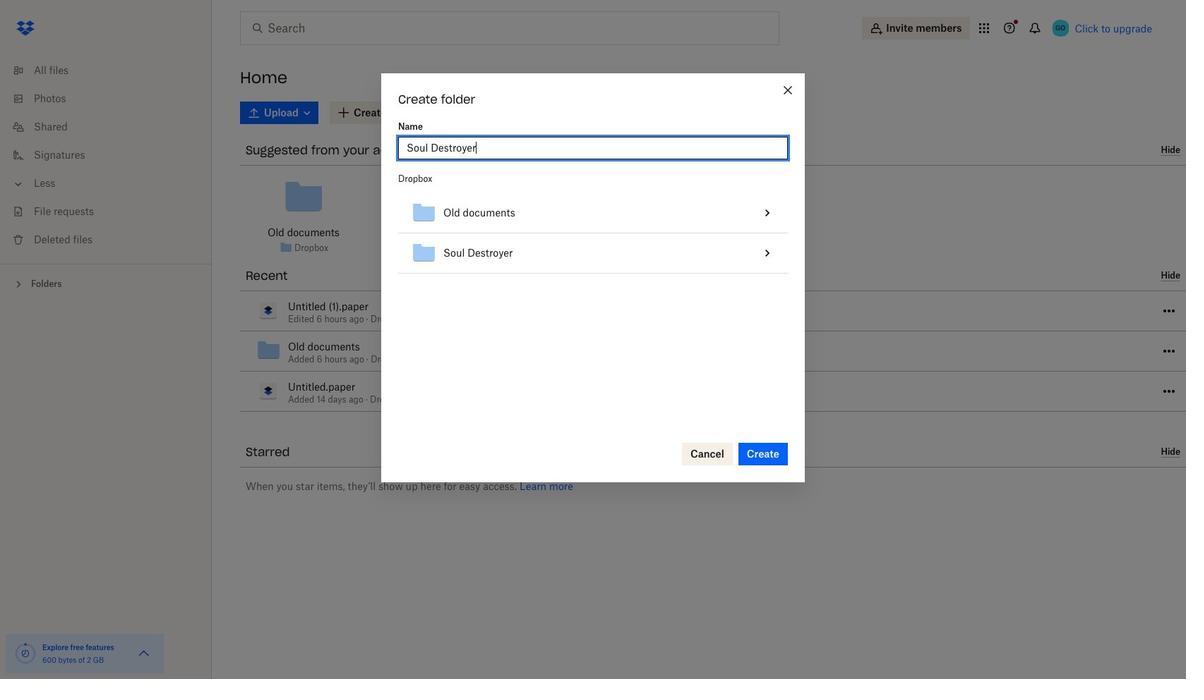 Task type: vqa. For each thing, say whether or not it's contained in the screenshot.
coordinated
no



Task type: locate. For each thing, give the bounding box(es) containing it.
1 vertical spatial template stateless image
[[759, 245, 776, 262]]

template stateless image
[[759, 205, 776, 222], [759, 245, 776, 262]]

1 row from the top
[[398, 194, 788, 234]]

cell
[[725, 194, 748, 234], [748, 194, 788, 234], [725, 234, 748, 274], [748, 234, 788, 274]]

template stateless image for first row from the top of the page
[[759, 205, 776, 222]]

template stateless image for 1st row from the bottom of the page
[[759, 245, 776, 262]]

row group
[[398, 194, 788, 274]]

row
[[398, 194, 788, 234], [398, 234, 788, 274]]

dialog
[[381, 74, 805, 483]]

Folder name input text field
[[407, 141, 779, 156]]

2 template stateless image from the top
[[759, 245, 776, 262]]

list
[[0, 48, 212, 264]]

1 template stateless image from the top
[[759, 205, 776, 222]]

main content
[[229, 99, 1186, 680]]

0 vertical spatial template stateless image
[[759, 205, 776, 222]]

table
[[398, 194, 788, 274]]



Task type: describe. For each thing, give the bounding box(es) containing it.
less image
[[11, 177, 25, 191]]

2 row from the top
[[398, 234, 788, 274]]

dropbox image
[[11, 14, 40, 42]]



